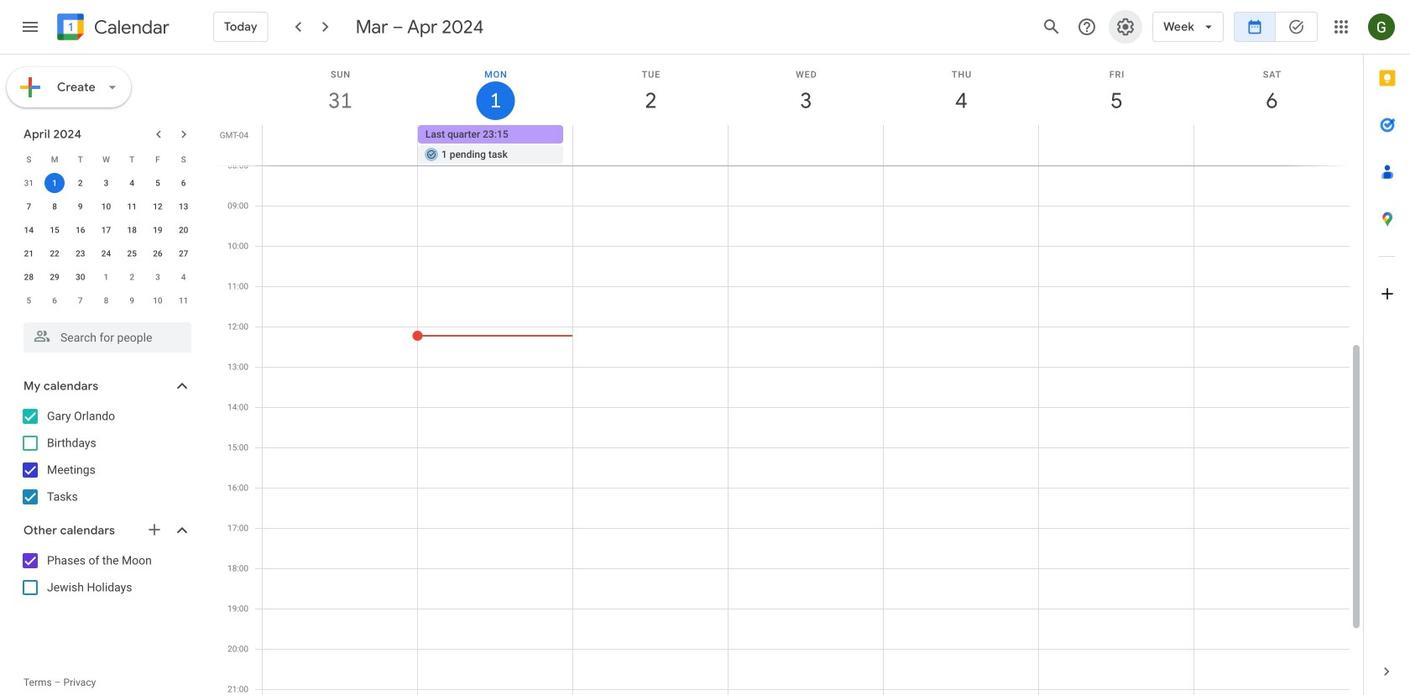 Task type: describe. For each thing, give the bounding box(es) containing it.
6 element
[[173, 173, 194, 193]]

8 element
[[45, 196, 65, 217]]

9 element
[[70, 196, 90, 217]]

24 element
[[96, 243, 116, 264]]

19 element
[[148, 220, 168, 240]]

4 element
[[122, 173, 142, 193]]

27 element
[[173, 243, 194, 264]]

Search for people text field
[[34, 322, 181, 353]]

10 element
[[96, 196, 116, 217]]

14 element
[[19, 220, 39, 240]]

april 2024 grid
[[16, 148, 196, 312]]

may 10 element
[[148, 290, 168, 311]]

2 element
[[70, 173, 90, 193]]

7 element
[[19, 196, 39, 217]]

3 element
[[96, 173, 116, 193]]

march 31 element
[[19, 173, 39, 193]]

calendar element
[[54, 10, 169, 47]]

30 element
[[70, 267, 90, 287]]

may 5 element
[[19, 290, 39, 311]]

1, today element
[[45, 173, 65, 193]]

25 element
[[122, 243, 142, 264]]

28 element
[[19, 267, 39, 287]]

may 7 element
[[70, 290, 90, 311]]

settings menu image
[[1116, 17, 1136, 37]]

may 3 element
[[148, 267, 168, 287]]

may 6 element
[[45, 290, 65, 311]]

22 element
[[45, 243, 65, 264]]

may 2 element
[[122, 267, 142, 287]]



Task type: locate. For each thing, give the bounding box(es) containing it.
16 element
[[70, 220, 90, 240]]

12 element
[[148, 196, 168, 217]]

add other calendars image
[[146, 521, 163, 538]]

may 8 element
[[96, 290, 116, 311]]

row
[[255, 125, 1363, 165], [16, 148, 196, 171], [16, 171, 196, 195], [16, 195, 196, 218], [16, 218, 196, 242], [16, 242, 196, 265], [16, 265, 196, 289], [16, 289, 196, 312]]

grid
[[215, 55, 1363, 695]]

tab list
[[1364, 55, 1410, 648]]

may 4 element
[[173, 267, 194, 287]]

26 element
[[148, 243, 168, 264]]

heading
[[91, 17, 169, 37]]

13 element
[[173, 196, 194, 217]]

18 element
[[122, 220, 142, 240]]

11 element
[[122, 196, 142, 217]]

cell inside april 2024 grid
[[42, 171, 68, 195]]

20 element
[[173, 220, 194, 240]]

23 element
[[70, 243, 90, 264]]

row group
[[16, 171, 196, 312]]

my calendars list
[[3, 403, 208, 510]]

may 1 element
[[96, 267, 116, 287]]

may 9 element
[[122, 290, 142, 311]]

cell
[[263, 125, 418, 165], [418, 125, 573, 165], [573, 125, 728, 165], [728, 125, 883, 165], [883, 125, 1039, 165], [1039, 125, 1194, 165], [1194, 125, 1349, 165], [42, 171, 68, 195]]

5 element
[[148, 173, 168, 193]]

heading inside calendar element
[[91, 17, 169, 37]]

17 element
[[96, 220, 116, 240]]

15 element
[[45, 220, 65, 240]]

None search field
[[0, 316, 208, 353]]

29 element
[[45, 267, 65, 287]]

21 element
[[19, 243, 39, 264]]

other calendars list
[[3, 547, 208, 601]]

main drawer image
[[20, 17, 40, 37]]

may 11 element
[[173, 290, 194, 311]]



Task type: vqa. For each thing, say whether or not it's contained in the screenshot.
the Receive to the bottom
no



